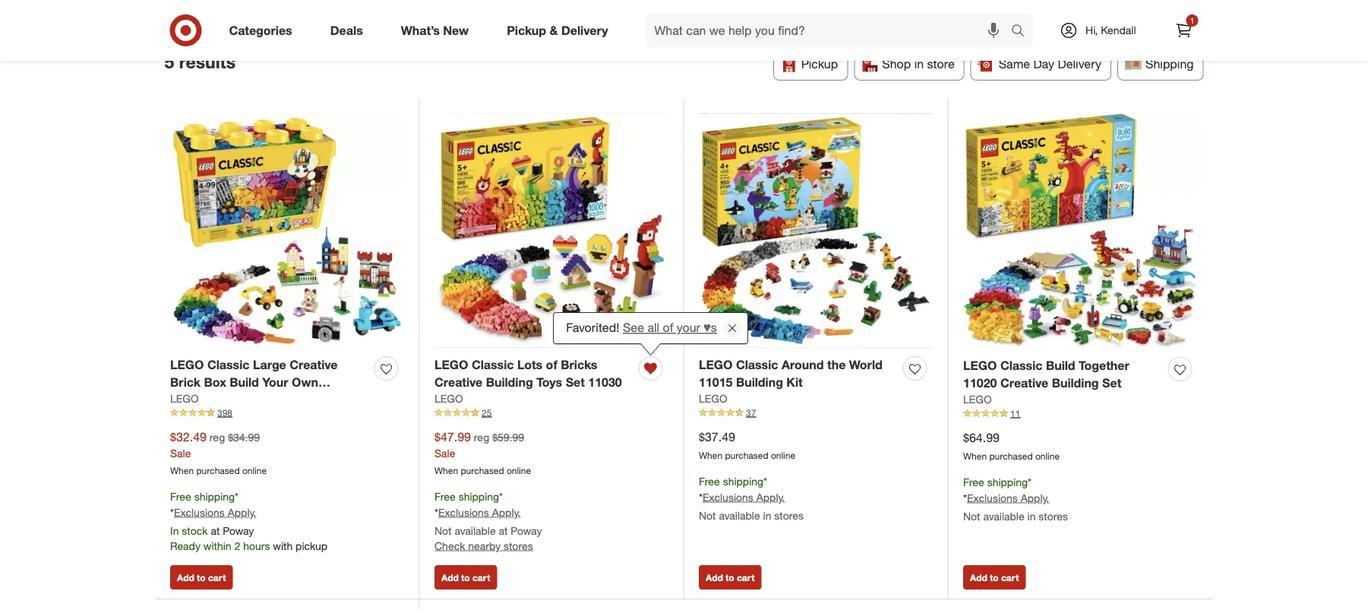 Task type: vqa. For each thing, say whether or not it's contained in the screenshot.
1st REG from left
yes



Task type: locate. For each thing, give the bounding box(es) containing it.
reg
[[210, 431, 225, 444], [474, 431, 490, 444]]

1
[[1191, 16, 1195, 25]]

0 horizontal spatial reg
[[210, 431, 225, 444]]

filter
[[198, 8, 227, 22]]

at up within
[[211, 524, 220, 537]]

toys,
[[222, 392, 251, 407]]

shipping inside free shipping * * exclusions apply. in stock at  poway ready within 2 hours with pickup
[[194, 490, 235, 503]]

what's
[[401, 23, 440, 38]]

0 horizontal spatial free shipping * * exclusions apply. not available in stores
[[699, 475, 804, 522]]

apply. inside free shipping * * exclusions apply. not available at poway check nearby stores
[[492, 506, 521, 519]]

creative inside lego classic lots of bricks creative building toys set 11030
[[435, 375, 483, 390]]

kit
[[787, 375, 803, 390], [334, 392, 350, 407]]

online down 11 link
[[1036, 450, 1060, 462]]

apply. up nearby
[[492, 506, 521, 519]]

to for lego classic large creative brick box build your own creative toys, kids building kit 10698
[[197, 572, 206, 583]]

what's new link
[[388, 14, 488, 47]]

exclusions for lego classic large creative brick box build your own creative toys, kids building kit 10698
[[174, 506, 225, 519]]

free for lego classic around the world 11015 building kit
[[699, 475, 720, 488]]

free
[[699, 475, 720, 488], [964, 475, 985, 489], [170, 490, 191, 503], [435, 490, 456, 503]]

1 cart from the left
[[208, 572, 226, 583]]

2 add to cart button from the left
[[435, 565, 497, 590]]

free shipping * * exclusions apply. not available in stores down $37.49 when purchased online
[[699, 475, 804, 522]]

What can we help you find? suggestions appear below search field
[[646, 14, 1016, 47]]

0 horizontal spatial kit
[[334, 392, 350, 407]]

classic up 11
[[1001, 358, 1043, 373]]

1 horizontal spatial set
[[1103, 376, 1122, 391]]

see all of your ♥s link
[[623, 320, 717, 335]]

in for lego classic build together 11020 creative building set
[[1028, 510, 1036, 523]]

at inside free shipping * * exclusions apply. in stock at  poway ready within 2 hours with pickup
[[211, 524, 220, 537]]

classic inside the lego classic build together 11020 creative building set
[[1001, 358, 1043, 373]]

exclusions apply. link down $37.49 when purchased online
[[703, 491, 785, 504]]

lego for lego classic build together 11020 creative building set
[[964, 358, 998, 373]]

purchased inside $32.49 reg $34.99 sale when purchased online
[[196, 465, 240, 476]]

0 horizontal spatial at
[[211, 524, 220, 537]]

of inside tooltip
[[663, 320, 674, 335]]

add for lego classic large creative brick box build your own creative toys, kids building kit 10698
[[177, 572, 194, 583]]

lots
[[518, 358, 543, 372]]

1 poway from the left
[[223, 524, 254, 537]]

free shipping * * exclusions apply. in stock at  poway ready within 2 hours with pickup
[[170, 490, 328, 552]]

at for $32.49
[[211, 524, 220, 537]]

building up 11 link
[[1052, 376, 1100, 391]]

at
[[211, 524, 220, 537], [499, 524, 508, 537]]

lego inside lego classic lots of bricks creative building toys set 11030
[[435, 358, 469, 372]]

free shipping * * exclusions apply. not available in stores
[[699, 475, 804, 522], [964, 475, 1069, 523]]

25 link
[[435, 406, 669, 420]]

delivery for pickup & delivery
[[562, 23, 608, 38]]

lego
[[170, 358, 204, 372], [435, 358, 469, 372], [699, 358, 733, 372], [964, 358, 998, 373], [170, 392, 199, 405], [435, 392, 463, 405], [699, 392, 728, 405], [964, 393, 992, 406]]

together
[[1079, 358, 1130, 373]]

online inside $32.49 reg $34.99 sale when purchased online
[[242, 465, 267, 476]]

delivery inside same day delivery button
[[1058, 56, 1102, 71]]

tooltip containing favorited!
[[553, 312, 749, 344]]

add to cart button for lego classic around the world 11015 building kit
[[699, 565, 762, 590]]

* down $32.49 reg $34.99 sale when purchased online
[[235, 490, 239, 503]]

exclusions down $64.99 when purchased online
[[968, 491, 1018, 505]]

classic inside lego classic around the world 11015 building kit
[[736, 358, 779, 372]]

classic inside lego classic large creative brick box build your own creative toys, kids building kit 10698
[[207, 358, 250, 372]]

exclusions apply. link for lego classic large creative brick box build your own creative toys, kids building kit 10698
[[174, 506, 256, 519]]

lego inside lego classic large creative brick box build your own creative toys, kids building kit 10698
[[170, 358, 204, 372]]

1 vertical spatial of
[[546, 358, 558, 372]]

free down $64.99
[[964, 475, 985, 489]]

1 reg from the left
[[210, 431, 225, 444]]

reg down 25
[[474, 431, 490, 444]]

building inside lego classic around the world 11015 building kit
[[736, 375, 784, 390]]

free for lego classic build together 11020 creative building set
[[964, 475, 985, 489]]

* down $64.99 when purchased online
[[1028, 475, 1032, 489]]

lego classic build together 11020 creative building set link
[[964, 357, 1163, 392]]

reg inside $32.49 reg $34.99 sale when purchased online
[[210, 431, 225, 444]]

box
[[204, 375, 226, 390]]

exclusions apply. link
[[703, 491, 785, 504], [968, 491, 1050, 505], [174, 506, 256, 519], [439, 506, 521, 519]]

1 vertical spatial kit
[[334, 392, 350, 407]]

shipping up stock
[[194, 490, 235, 503]]

to for lego classic lots of bricks creative building toys set 11030
[[461, 572, 470, 583]]

when inside $32.49 reg $34.99 sale when purchased online
[[170, 465, 194, 476]]

exclusions inside free shipping * * exclusions apply. in stock at  poway ready within 2 hours with pickup
[[174, 506, 225, 519]]

when down $37.49
[[699, 450, 723, 461]]

exclusions apply. link up nearby
[[439, 506, 521, 519]]

pickup inside button
[[802, 56, 839, 71]]

lego link
[[170, 391, 199, 406], [435, 391, 463, 406], [699, 391, 728, 406], [964, 392, 992, 407]]

building down own on the left bottom of page
[[283, 392, 331, 407]]

build up toys,
[[230, 375, 259, 390]]

nearby
[[468, 539, 501, 552]]

pickup left &
[[507, 23, 547, 38]]

1 horizontal spatial build
[[1047, 358, 1076, 373]]

0 horizontal spatial set
[[566, 375, 585, 390]]

classic for lots
[[472, 358, 514, 372]]

to for lego classic build together 11020 creative building set
[[990, 572, 999, 583]]

shipping down $47.99 reg $59.99 sale when purchased online in the bottom of the page
[[459, 490, 499, 503]]

stock
[[182, 524, 208, 537]]

shipping
[[1146, 56, 1195, 71]]

building down lots
[[486, 375, 533, 390]]

kids
[[254, 392, 280, 407]]

available
[[719, 509, 761, 522], [984, 510, 1025, 523], [455, 524, 496, 537]]

filter (3)
[[198, 8, 245, 22]]

* down $64.99
[[964, 491, 968, 505]]

poway for $32.49
[[223, 524, 254, 537]]

fpo/apo
[[622, 8, 675, 22]]

around
[[782, 358, 824, 372]]

lego for lego classic large creative brick box build your own creative toys, kids building kit 10698
[[170, 358, 204, 372]]

purchased down $59.99
[[461, 465, 504, 476]]

online
[[771, 450, 796, 461], [1036, 450, 1060, 462], [242, 465, 267, 476], [507, 465, 531, 476]]

when down $32.49
[[170, 465, 194, 476]]

shipping
[[723, 475, 764, 488], [988, 475, 1028, 489], [194, 490, 235, 503], [459, 490, 499, 503]]

creative up 11
[[1001, 376, 1049, 391]]

1 horizontal spatial of
[[663, 320, 674, 335]]

not inside free shipping * * exclusions apply. not available at poway check nearby stores
[[435, 524, 452, 537]]

exclusions up stock
[[174, 506, 225, 519]]

0 vertical spatial of
[[663, 320, 674, 335]]

1 vertical spatial delivery
[[1058, 56, 1102, 71]]

poway inside free shipping * * exclusions apply. in stock at  poway ready within 2 hours with pickup
[[223, 524, 254, 537]]

1 horizontal spatial at
[[499, 524, 508, 537]]

apply.
[[757, 491, 785, 504], [1021, 491, 1050, 505], [228, 506, 256, 519], [492, 506, 521, 519]]

lego classic lots of bricks creative building toys set 11030 link
[[435, 356, 633, 391]]

lego classic build together 11020 creative building set image
[[964, 114, 1199, 349], [964, 114, 1199, 349]]

2 at from the left
[[499, 524, 508, 537]]

pickup down what can we help you find? suggestions appear below 'search field'
[[802, 56, 839, 71]]

1 horizontal spatial reg
[[474, 431, 490, 444]]

4 add to cart button from the left
[[964, 565, 1026, 590]]

apply. for set
[[1021, 491, 1050, 505]]

sale for $47.99
[[435, 447, 456, 460]]

1 add from the left
[[177, 572, 194, 583]]

free shipping * * exclusions apply. not available in stores down $64.99 when purchased online
[[964, 475, 1069, 523]]

available down $64.99 when purchased online
[[984, 510, 1025, 523]]

1 horizontal spatial pickup
[[802, 56, 839, 71]]

lego link down the brick
[[170, 391, 199, 406]]

lego for lego classic around the world 11015 building kit
[[699, 358, 733, 372]]

lego classic large creative brick box build your own creative toys, kids building kit 10698 image
[[170, 114, 404, 348], [170, 114, 404, 348]]

build left "together" at the bottom right of the page
[[1047, 358, 1076, 373]]

3 add to cart button from the left
[[699, 565, 762, 590]]

2 horizontal spatial in
[[1028, 510, 1036, 523]]

1 horizontal spatial stores
[[775, 509, 804, 522]]

0 horizontal spatial pickup
[[507, 23, 547, 38]]

kit right kids in the left bottom of the page
[[334, 392, 350, 407]]

favorited!
[[566, 320, 620, 335]]

2 horizontal spatial stores
[[1039, 510, 1069, 523]]

purchased down $37.49
[[726, 450, 769, 461]]

0 horizontal spatial in
[[764, 509, 772, 522]]

free shipping * * exclusions apply. not available in stores for $64.99
[[964, 475, 1069, 523]]

1 horizontal spatial sale
[[435, 447, 456, 460]]

available for $64.99
[[984, 510, 1025, 523]]

lego classic lots of bricks creative building toys set 11030 image
[[435, 114, 669, 348], [435, 114, 669, 348]]

free down $37.49
[[699, 475, 720, 488]]

1 horizontal spatial free shipping * * exclusions apply. not available in stores
[[964, 475, 1069, 523]]

exclusions inside free shipping * * exclusions apply. not available at poway check nearby stores
[[439, 506, 489, 519]]

build inside lego classic large creative brick box build your own creative toys, kids building kit 10698
[[230, 375, 259, 390]]

0 horizontal spatial build
[[230, 375, 259, 390]]

stores
[[775, 509, 804, 522], [1039, 510, 1069, 523], [504, 539, 533, 552]]

sale inside $47.99 reg $59.99 sale when purchased online
[[435, 447, 456, 460]]

3 cart from the left
[[737, 572, 755, 583]]

poway inside free shipping * * exclusions apply. not available at poway check nearby stores
[[511, 524, 542, 537]]

free up check
[[435, 490, 456, 503]]

1 add to cart from the left
[[177, 572, 226, 583]]

not for $64.99
[[964, 510, 981, 523]]

1 at from the left
[[211, 524, 220, 537]]

in down $37.49 when purchased online
[[764, 509, 772, 522]]

lego classic around the world 11015 building kit image
[[699, 114, 933, 348], [699, 114, 933, 348]]

search
[[1005, 24, 1041, 39]]

exclusions apply. link up stock
[[174, 506, 256, 519]]

2 sale from the left
[[435, 447, 456, 460]]

classic left lots
[[472, 358, 514, 372]]

sale down $32.49
[[170, 447, 191, 460]]

0 horizontal spatial of
[[546, 358, 558, 372]]

available up check nearby stores "button"
[[455, 524, 496, 537]]

(3)
[[231, 8, 245, 22]]

exclusions
[[703, 491, 754, 504], [968, 491, 1018, 505], [174, 506, 225, 519], [439, 506, 489, 519]]

delivery inside pickup & delivery link
[[562, 23, 608, 38]]

set inside the lego classic build together 11020 creative building set
[[1103, 376, 1122, 391]]

1 horizontal spatial not
[[699, 509, 716, 522]]

3 to from the left
[[726, 572, 735, 583]]

apply. inside free shipping * * exclusions apply. in stock at  poway ready within 2 hours with pickup
[[228, 506, 256, 519]]

classic up the box
[[207, 358, 250, 372]]

cart for lego classic around the world 11015 building kit
[[737, 572, 755, 583]]

classic
[[207, 358, 250, 372], [472, 358, 514, 372], [736, 358, 779, 372], [1001, 358, 1043, 373]]

cart
[[208, 572, 226, 583], [473, 572, 491, 583], [737, 572, 755, 583], [1002, 572, 1020, 583]]

add to cart for lego classic large creative brick box build your own creative toys, kids building kit 10698
[[177, 572, 226, 583]]

2 poway from the left
[[511, 524, 542, 537]]

reg inside $47.99 reg $59.99 sale when purchased online
[[474, 431, 490, 444]]

classic inside lego classic lots of bricks creative building toys set 11030
[[472, 358, 514, 372]]

world
[[850, 358, 883, 372]]

delivery right &
[[562, 23, 608, 38]]

pickup for pickup
[[802, 56, 839, 71]]

2 horizontal spatial available
[[984, 510, 1025, 523]]

0 vertical spatial pickup
[[507, 23, 547, 38]]

5
[[165, 51, 174, 73]]

0 horizontal spatial available
[[455, 524, 496, 537]]

shipping for lego classic large creative brick box build your own creative toys, kids building kit 10698
[[194, 490, 235, 503]]

deals
[[330, 23, 363, 38]]

online down $59.99
[[507, 465, 531, 476]]

exclusions for lego classic build together 11020 creative building set
[[968, 491, 1018, 505]]

pickup
[[507, 23, 547, 38], [802, 56, 839, 71]]

in
[[915, 56, 924, 71], [764, 509, 772, 522], [1028, 510, 1036, 523]]

37 link
[[699, 406, 933, 420]]

2
[[234, 539, 240, 552]]

exclusions for lego classic around the world 11015 building kit
[[703, 491, 754, 504]]

apply. down $64.99 when purchased online
[[1021, 491, 1050, 505]]

0 horizontal spatial poway
[[223, 524, 254, 537]]

4 to from the left
[[990, 572, 999, 583]]

creative
[[290, 358, 338, 372], [435, 375, 483, 390], [1001, 376, 1049, 391], [170, 392, 218, 407]]

at up nearby
[[499, 524, 508, 537]]

11 link
[[964, 407, 1199, 421]]

lego link for lego classic lots of bricks creative building toys set 11030
[[435, 391, 463, 406]]

exclusions up check
[[439, 506, 489, 519]]

when inside $64.99 when purchased online
[[964, 450, 988, 462]]

sale inside $32.49 reg $34.99 sale when purchased online
[[170, 447, 191, 460]]

0 horizontal spatial stores
[[504, 539, 533, 552]]

at inside free shipping * * exclusions apply. not available at poway check nearby stores
[[499, 524, 508, 537]]

*
[[764, 475, 768, 488], [1028, 475, 1032, 489], [235, 490, 239, 503], [499, 490, 503, 503], [699, 491, 703, 504], [964, 491, 968, 505], [170, 506, 174, 519], [435, 506, 439, 519]]

shipping inside free shipping * * exclusions apply. not available at poway check nearby stores
[[459, 490, 499, 503]]

add
[[177, 572, 194, 583], [442, 572, 459, 583], [706, 572, 723, 583], [971, 572, 988, 583]]

hi,
[[1086, 24, 1099, 37]]

0 horizontal spatial sale
[[170, 447, 191, 460]]

$37.49 when purchased online
[[699, 430, 796, 461]]

purchased down $34.99
[[196, 465, 240, 476]]

purchased down $64.99
[[990, 450, 1033, 462]]

sale down $47.99
[[435, 447, 456, 460]]

0 vertical spatial delivery
[[562, 23, 608, 38]]

3 add to cart from the left
[[706, 572, 755, 583]]

2 add from the left
[[442, 572, 459, 583]]

1 to from the left
[[197, 572, 206, 583]]

delivery for same day delivery
[[1058, 56, 1102, 71]]

0 horizontal spatial not
[[435, 524, 452, 537]]

2 horizontal spatial not
[[964, 510, 981, 523]]

poway up 2
[[223, 524, 254, 537]]

1 horizontal spatial poway
[[511, 524, 542, 537]]

1 vertical spatial build
[[230, 375, 259, 390]]

0 vertical spatial kit
[[787, 375, 803, 390]]

kendall
[[1102, 24, 1137, 37]]

1 horizontal spatial in
[[915, 56, 924, 71]]

free up "in"
[[170, 490, 191, 503]]

2 reg from the left
[[474, 431, 490, 444]]

in for lego classic around the world 11015 building kit
[[764, 509, 772, 522]]

apply. up 2
[[228, 506, 256, 519]]

lego link down 11020
[[964, 392, 992, 407]]

set down "together" at the bottom right of the page
[[1103, 376, 1122, 391]]

in left store
[[915, 56, 924, 71]]

poway
[[223, 524, 254, 537], [511, 524, 542, 537]]

exclusions apply. link down $64.99 when purchased online
[[968, 491, 1050, 505]]

shipping down $64.99 when purchased online
[[988, 475, 1028, 489]]

classic left around
[[736, 358, 779, 372]]

purchased
[[726, 450, 769, 461], [990, 450, 1033, 462], [196, 465, 240, 476], [461, 465, 504, 476]]

pickup & delivery link
[[494, 14, 627, 47]]

11015
[[699, 375, 733, 390]]

2 to from the left
[[461, 572, 470, 583]]

large
[[253, 358, 286, 372]]

ready
[[170, 539, 201, 552]]

♥s
[[704, 320, 717, 335]]

online inside $64.99 when purchased online
[[1036, 450, 1060, 462]]

building inside lego classic lots of bricks creative building toys set 11030
[[486, 375, 533, 390]]

exclusions for lego classic lots of bricks creative building toys set 11030
[[439, 506, 489, 519]]

0 horizontal spatial delivery
[[562, 23, 608, 38]]

2 add to cart from the left
[[442, 572, 491, 583]]

not
[[699, 509, 716, 522], [964, 510, 981, 523], [435, 524, 452, 537]]

shipping for lego classic build together 11020 creative building set
[[988, 475, 1028, 489]]

lego inside lego classic around the world 11015 building kit
[[699, 358, 733, 372]]

exclusions down $37.49 when purchased online
[[703, 491, 754, 504]]

lego classic lots of bricks creative building toys set 11030
[[435, 358, 622, 390]]

online down $34.99
[[242, 465, 267, 476]]

bricks
[[561, 358, 598, 372]]

4 add from the left
[[971, 572, 988, 583]]

add to cart for lego classic build together 11020 creative building set
[[971, 572, 1020, 583]]

available down $37.49 when purchased online
[[719, 509, 761, 522]]

free inside free shipping * * exclusions apply. not available at poway check nearby stores
[[435, 490, 456, 503]]

1 horizontal spatial kit
[[787, 375, 803, 390]]

see
[[623, 320, 645, 335]]

apply. down $37.49 when purchased online
[[757, 491, 785, 504]]

* up "in"
[[170, 506, 174, 519]]

to for lego classic around the world 11015 building kit
[[726, 572, 735, 583]]

cart for lego classic build together 11020 creative building set
[[1002, 572, 1020, 583]]

add to cart button for lego classic lots of bricks creative building toys set 11030
[[435, 565, 497, 590]]

kit down around
[[787, 375, 803, 390]]

add to cart
[[177, 572, 226, 583], [442, 572, 491, 583], [706, 572, 755, 583], [971, 572, 1020, 583]]

lego link up $47.99
[[435, 391, 463, 406]]

in
[[170, 524, 179, 537]]

same
[[999, 56, 1031, 71]]

&
[[550, 23, 558, 38]]

lego link for lego classic around the world 11015 building kit
[[699, 391, 728, 406]]

in down $64.99 when purchased online
[[1028, 510, 1036, 523]]

reg for $32.49
[[210, 431, 225, 444]]

stores inside free shipping * * exclusions apply. not available at poway check nearby stores
[[504, 539, 533, 552]]

0 vertical spatial build
[[1047, 358, 1076, 373]]

add to cart button
[[170, 565, 233, 590], [435, 565, 497, 590], [699, 565, 762, 590], [964, 565, 1026, 590]]

building up 37
[[736, 375, 784, 390]]

when down $47.99
[[435, 465, 458, 476]]

classic for around
[[736, 358, 779, 372]]

of inside lego classic lots of bricks creative building toys set 11030
[[546, 358, 558, 372]]

set down the bricks
[[566, 375, 585, 390]]

shipping for lego classic around the world 11015 building kit
[[723, 475, 764, 488]]

lego for lego classic lots of bricks creative building toys set 11030
[[435, 358, 469, 372]]

1 vertical spatial pickup
[[802, 56, 839, 71]]

1 horizontal spatial available
[[719, 509, 761, 522]]

delivery down hi,
[[1058, 56, 1102, 71]]

1 horizontal spatial delivery
[[1058, 56, 1102, 71]]

lego inside the lego classic build together 11020 creative building set
[[964, 358, 998, 373]]

check nearby stores button
[[435, 538, 533, 554]]

build
[[1047, 358, 1076, 373], [230, 375, 259, 390]]

reg down 398
[[210, 431, 225, 444]]

free inside free shipping * * exclusions apply. in stock at  poway ready within 2 hours with pickup
[[170, 490, 191, 503]]

free shipping * * exclusions apply. not available in stores for $37.49
[[699, 475, 804, 522]]

online down 37 link
[[771, 450, 796, 461]]

of right all
[[663, 320, 674, 335]]

lego link down 11015 at the right of the page
[[699, 391, 728, 406]]

add to cart for lego classic around the world 11015 building kit
[[706, 572, 755, 583]]

tooltip
[[553, 312, 749, 344]]

fpo/apo button
[[609, 0, 688, 32]]

shipping down $37.49 when purchased online
[[723, 475, 764, 488]]

building inside the lego classic build together 11020 creative building set
[[1052, 376, 1100, 391]]

filter (3) button
[[165, 0, 257, 32]]

2 cart from the left
[[473, 572, 491, 583]]

own
[[292, 375, 318, 390]]

of up toys
[[546, 358, 558, 372]]

4 cart from the left
[[1002, 572, 1020, 583]]

1 add to cart button from the left
[[170, 565, 233, 590]]

creative up 10698
[[170, 392, 218, 407]]

creative up 25
[[435, 375, 483, 390]]

pickup for pickup & delivery
[[507, 23, 547, 38]]

when down $64.99
[[964, 450, 988, 462]]

4 add to cart from the left
[[971, 572, 1020, 583]]

1 sale from the left
[[170, 447, 191, 460]]

3 add from the left
[[706, 572, 723, 583]]

poway up check nearby stores "button"
[[511, 524, 542, 537]]



Task type: describe. For each thing, give the bounding box(es) containing it.
1 link
[[1168, 14, 1201, 47]]

classic for large
[[207, 358, 250, 372]]

25
[[482, 407, 492, 419]]

your
[[262, 375, 289, 390]]

within
[[204, 539, 232, 552]]

shipping for lego classic lots of bricks creative building toys set 11030
[[459, 490, 499, 503]]

398 link
[[170, 406, 404, 420]]

* down $47.99 reg $59.99 sale when purchased online in the bottom of the page
[[499, 490, 503, 503]]

11020
[[964, 376, 998, 391]]

kit inside lego classic large creative brick box build your own creative toys, kids building kit 10698
[[334, 392, 350, 407]]

sale for $32.49
[[170, 447, 191, 460]]

lego classic around the world 11015 building kit
[[699, 358, 883, 390]]

your
[[677, 320, 701, 335]]

building for lots
[[486, 375, 533, 390]]

reg for $47.99
[[474, 431, 490, 444]]

free for lego classic lots of bricks creative building toys set 11030
[[435, 490, 456, 503]]

online inside $47.99 reg $59.99 sale when purchased online
[[507, 465, 531, 476]]

add to cart button for lego classic build together 11020 creative building set
[[964, 565, 1026, 590]]

shipping button
[[1118, 47, 1204, 81]]

5 results
[[165, 51, 236, 73]]

pickup & delivery
[[507, 23, 608, 38]]

shop
[[883, 56, 912, 71]]

add to cart for lego classic lots of bricks creative building toys set 11030
[[442, 572, 491, 583]]

lego classic build together 11020 creative building set
[[964, 358, 1130, 391]]

add for lego classic build together 11020 creative building set
[[971, 572, 988, 583]]

poway for $47.99
[[511, 524, 542, 537]]

creative up own on the left bottom of page
[[290, 358, 338, 372]]

new
[[443, 23, 469, 38]]

categories link
[[216, 14, 311, 47]]

11
[[1011, 408, 1021, 419]]

$32.49
[[170, 430, 207, 445]]

cart for lego classic lots of bricks creative building toys set 11030
[[473, 572, 491, 583]]

deals link
[[318, 14, 382, 47]]

exclusions apply. link for lego classic build together 11020 creative building set
[[968, 491, 1050, 505]]

lego link for lego classic large creative brick box build your own creative toys, kids building kit 10698
[[170, 391, 199, 406]]

categories
[[229, 23, 292, 38]]

same day delivery button
[[971, 47, 1112, 81]]

lego classic large creative brick box build your own creative toys, kids building kit 10698 link
[[170, 356, 369, 425]]

favorited! see all of your ♥s
[[566, 320, 717, 335]]

results
[[179, 51, 236, 73]]

when inside $47.99 reg $59.99 sale when purchased online
[[435, 465, 458, 476]]

available inside free shipping * * exclusions apply. not available at poway check nearby stores
[[455, 524, 496, 537]]

lego classic large creative brick box build your own creative toys, kids building kit 10698
[[170, 358, 350, 425]]

shop in store button
[[855, 47, 965, 81]]

lego link for lego classic build together 11020 creative building set
[[964, 392, 992, 407]]

$47.99
[[435, 430, 471, 445]]

398
[[217, 407, 233, 419]]

in inside shop in store button
[[915, 56, 924, 71]]

kit inside lego classic around the world 11015 building kit
[[787, 375, 803, 390]]

apply. for toys
[[492, 506, 521, 519]]

purchased inside $37.49 when purchased online
[[726, 450, 769, 461]]

at for $47.99
[[499, 524, 508, 537]]

of for your
[[663, 320, 674, 335]]

same day delivery
[[999, 56, 1102, 71]]

hi, kendall
[[1086, 24, 1137, 37]]

purchased inside $47.99 reg $59.99 sale when purchased online
[[461, 465, 504, 476]]

* up check
[[435, 506, 439, 519]]

$37.49
[[699, 430, 736, 445]]

creative inside the lego classic build together 11020 creative building set
[[1001, 376, 1049, 391]]

$64.99
[[964, 430, 1000, 445]]

lego classic around the world 11015 building kit link
[[699, 356, 898, 391]]

purchased inside $64.99 when purchased online
[[990, 450, 1033, 462]]

free for lego classic large creative brick box build your own creative toys, kids building kit 10698
[[170, 490, 191, 503]]

$32.49 reg $34.99 sale when purchased online
[[170, 430, 267, 476]]

* down $37.49 when purchased online
[[764, 475, 768, 488]]

pickup button
[[774, 47, 848, 81]]

apply. for your
[[228, 506, 256, 519]]

lego for lego link corresponding to lego classic large creative brick box build your own creative toys, kids building kit 10698
[[170, 392, 199, 405]]

free shipping * * exclusions apply. not available at poway check nearby stores
[[435, 490, 542, 552]]

$64.99 when purchased online
[[964, 430, 1060, 462]]

building inside lego classic large creative brick box build your own creative toys, kids building kit 10698
[[283, 392, 331, 407]]

hours
[[243, 539, 270, 552]]

building for build
[[1052, 376, 1100, 391]]

what's new
[[401, 23, 469, 38]]

apply. for kit
[[757, 491, 785, 504]]

add for lego classic around the world 11015 building kit
[[706, 572, 723, 583]]

store
[[928, 56, 955, 71]]

lego for lego classic lots of bricks creative building toys set 11030's lego link
[[435, 392, 463, 405]]

add to cart button for lego classic large creative brick box build your own creative toys, kids building kit 10698
[[170, 565, 233, 590]]

37
[[746, 407, 757, 419]]

set inside lego classic lots of bricks creative building toys set 11030
[[566, 375, 585, 390]]

when inside $37.49 when purchased online
[[699, 450, 723, 461]]

$34.99
[[228, 431, 260, 444]]

online inside $37.49 when purchased online
[[771, 450, 796, 461]]

lego for lego link associated with lego classic around the world 11015 building kit
[[699, 392, 728, 405]]

exclusions apply. link for lego classic lots of bricks creative building toys set 11030
[[439, 506, 521, 519]]

building for around
[[736, 375, 784, 390]]

lego for lego classic build together 11020 creative building set lego link
[[964, 393, 992, 406]]

of for bricks
[[546, 358, 558, 372]]

day
[[1034, 56, 1055, 71]]

the
[[828, 358, 846, 372]]

stores for $64.99
[[1039, 510, 1069, 523]]

pickup
[[296, 539, 328, 552]]

all
[[648, 320, 660, 335]]

$47.99 reg $59.99 sale when purchased online
[[435, 430, 531, 476]]

11030
[[589, 375, 622, 390]]

$59.99
[[493, 431, 525, 444]]

toys
[[537, 375, 563, 390]]

not for $37.49
[[699, 509, 716, 522]]

classic for build
[[1001, 358, 1043, 373]]

cart for lego classic large creative brick box build your own creative toys, kids building kit 10698
[[208, 572, 226, 583]]

search button
[[1005, 14, 1041, 50]]

* down $37.49
[[699, 491, 703, 504]]

with
[[273, 539, 293, 552]]

exclusions apply. link for lego classic around the world 11015 building kit
[[703, 491, 785, 504]]

build inside the lego classic build together 11020 creative building set
[[1047, 358, 1076, 373]]

10698
[[170, 410, 204, 425]]

available for $37.49
[[719, 509, 761, 522]]

check
[[435, 539, 466, 552]]

add for lego classic lots of bricks creative building toys set 11030
[[442, 572, 459, 583]]

brick
[[170, 375, 201, 390]]

stores for $37.49
[[775, 509, 804, 522]]



